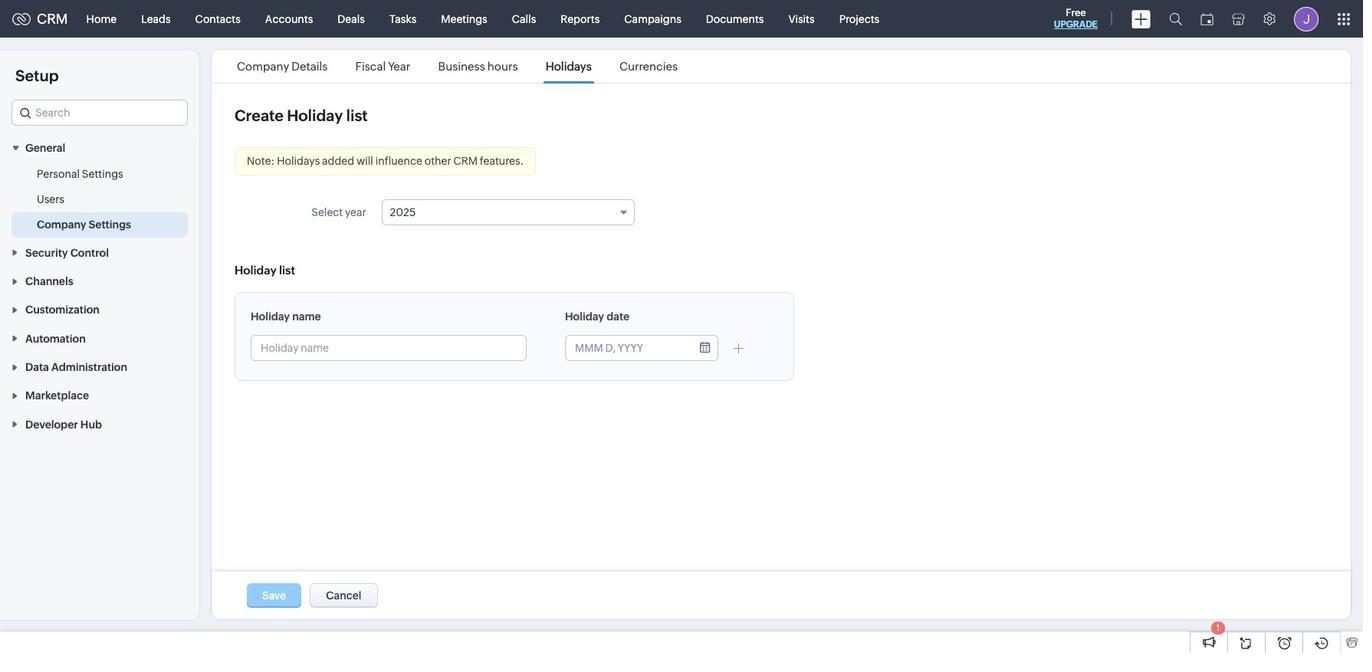 Task type: vqa. For each thing, say whether or not it's contained in the screenshot.
topmost list
yes



Task type: describe. For each thing, give the bounding box(es) containing it.
added
[[322, 155, 354, 167]]

company details link
[[235, 60, 330, 73]]

cancel
[[326, 590, 362, 602]]

0 vertical spatial crm
[[37, 11, 68, 27]]

influence
[[376, 155, 422, 167]]

1
[[1217, 624, 1220, 633]]

Holiday name text field
[[252, 336, 526, 360]]

details
[[292, 60, 328, 73]]

company for company details
[[237, 60, 289, 73]]

reports link
[[549, 0, 612, 37]]

year
[[345, 206, 366, 219]]

marketplace button
[[0, 381, 199, 410]]

fiscal
[[356, 60, 386, 73]]

profile image
[[1295, 7, 1319, 31]]

tasks link
[[377, 0, 429, 37]]

business hours link
[[436, 60, 520, 73]]

deals
[[338, 13, 365, 25]]

leads
[[141, 13, 171, 25]]

other
[[425, 155, 451, 167]]

business hours
[[438, 60, 518, 73]]

documents link
[[694, 0, 776, 37]]

note:
[[247, 155, 275, 167]]

company settings link
[[37, 217, 131, 233]]

company settings
[[37, 219, 131, 231]]

data
[[25, 361, 49, 374]]

will
[[357, 155, 373, 167]]

contacts
[[195, 13, 241, 25]]

free upgrade
[[1054, 7, 1098, 30]]

MMM d, yyyy text field
[[566, 336, 689, 360]]

security control button
[[0, 238, 199, 267]]

profile element
[[1285, 0, 1328, 37]]

Search text field
[[12, 100, 187, 125]]

0 horizontal spatial holidays
[[277, 155, 320, 167]]

free
[[1066, 7, 1086, 18]]

holiday name
[[251, 311, 321, 323]]

hub
[[80, 419, 102, 431]]

select
[[312, 206, 343, 219]]

setup
[[15, 67, 59, 84]]

deals link
[[325, 0, 377, 37]]

holiday down details
[[287, 107, 343, 124]]

home
[[86, 13, 117, 25]]

crm link
[[12, 11, 68, 27]]

developer hub
[[25, 419, 102, 431]]

create
[[235, 107, 284, 124]]

list containing company details
[[223, 50, 692, 83]]

name
[[292, 311, 321, 323]]

1 horizontal spatial list
[[346, 107, 368, 124]]

control
[[70, 247, 109, 259]]

projects
[[840, 13, 880, 25]]

channels
[[25, 275, 73, 288]]

2025
[[390, 206, 416, 219]]

create menu image
[[1132, 10, 1151, 28]]

campaigns link
[[612, 0, 694, 37]]

search element
[[1160, 0, 1192, 38]]

data administration button
[[0, 353, 199, 381]]

customization
[[25, 304, 100, 316]]

automation
[[25, 333, 86, 345]]

general button
[[0, 133, 199, 162]]

1 vertical spatial list
[[279, 264, 295, 277]]

company for company settings
[[37, 219, 86, 231]]

users link
[[37, 192, 64, 207]]

marketplace
[[25, 390, 89, 402]]

tasks
[[390, 13, 417, 25]]

data administration
[[25, 361, 127, 374]]



Task type: locate. For each thing, give the bounding box(es) containing it.
0 horizontal spatial company
[[37, 219, 86, 231]]

meetings link
[[429, 0, 500, 37]]

security
[[25, 247, 68, 259]]

crm right logo
[[37, 11, 68, 27]]

0 vertical spatial settings
[[82, 168, 123, 180]]

visits
[[789, 13, 815, 25]]

upgrade
[[1054, 19, 1098, 30]]

0 vertical spatial holidays
[[546, 60, 592, 73]]

1 horizontal spatial company
[[237, 60, 289, 73]]

holiday left date
[[565, 311, 604, 323]]

company
[[237, 60, 289, 73], [37, 219, 86, 231]]

calendar image
[[1201, 13, 1214, 25]]

leads link
[[129, 0, 183, 37]]

holiday list
[[235, 264, 295, 277]]

settings
[[82, 168, 123, 180], [89, 219, 131, 231]]

reports
[[561, 13, 600, 25]]

meetings
[[441, 13, 488, 25]]

currencies link
[[617, 60, 680, 73]]

general region
[[0, 162, 199, 238]]

personal
[[37, 168, 80, 180]]

hours
[[488, 60, 518, 73]]

holiday
[[287, 107, 343, 124], [235, 264, 277, 277], [251, 311, 290, 323], [565, 311, 604, 323]]

date
[[607, 311, 630, 323]]

settings for company settings
[[89, 219, 131, 231]]

developer
[[25, 419, 78, 431]]

accounts link
[[253, 0, 325, 37]]

holiday for holiday date
[[565, 311, 604, 323]]

campaigns
[[625, 13, 682, 25]]

documents
[[706, 13, 764, 25]]

list
[[223, 50, 692, 83]]

1 vertical spatial crm
[[454, 155, 478, 167]]

currencies
[[620, 60, 678, 73]]

holidays link
[[543, 60, 594, 73]]

year
[[388, 60, 411, 73]]

crm right other
[[454, 155, 478, 167]]

developer hub button
[[0, 410, 199, 439]]

features.
[[480, 155, 524, 167]]

0 vertical spatial company
[[237, 60, 289, 73]]

security control
[[25, 247, 109, 259]]

holidays
[[546, 60, 592, 73], [277, 155, 320, 167]]

settings up security control dropdown button
[[89, 219, 131, 231]]

1 horizontal spatial crm
[[454, 155, 478, 167]]

holiday for holiday list
[[235, 264, 277, 277]]

channels button
[[0, 267, 199, 295]]

company down users
[[37, 219, 86, 231]]

2025 field
[[382, 199, 635, 225]]

holiday for holiday name
[[251, 311, 290, 323]]

automation button
[[0, 324, 199, 353]]

company left details
[[237, 60, 289, 73]]

visits link
[[776, 0, 827, 37]]

calls link
[[500, 0, 549, 37]]

crm
[[37, 11, 68, 27], [454, 155, 478, 167]]

holiday up holiday name
[[235, 264, 277, 277]]

1 vertical spatial holidays
[[277, 155, 320, 167]]

personal settings link
[[37, 167, 123, 182]]

personal settings
[[37, 168, 123, 180]]

create menu element
[[1123, 0, 1160, 37]]

select year
[[312, 206, 366, 219]]

projects link
[[827, 0, 892, 37]]

list
[[346, 107, 368, 124], [279, 264, 295, 277]]

holiday date
[[565, 311, 630, 323]]

0 horizontal spatial crm
[[37, 11, 68, 27]]

settings down general dropdown button
[[82, 168, 123, 180]]

company inside general region
[[37, 219, 86, 231]]

calls
[[512, 13, 536, 25]]

holidays down reports
[[546, 60, 592, 73]]

administration
[[51, 361, 127, 374]]

1 horizontal spatial holidays
[[546, 60, 592, 73]]

search image
[[1170, 12, 1183, 25]]

note: holidays added will influence other crm features.
[[247, 155, 524, 167]]

list up holiday name
[[279, 264, 295, 277]]

create holiday list
[[235, 107, 368, 124]]

holidays right "note:"
[[277, 155, 320, 167]]

accounts
[[265, 13, 313, 25]]

list up will
[[346, 107, 368, 124]]

home link
[[74, 0, 129, 37]]

1 vertical spatial settings
[[89, 219, 131, 231]]

users
[[37, 194, 64, 206]]

company details
[[237, 60, 328, 73]]

cancel button
[[310, 584, 378, 608]]

settings for personal settings
[[82, 168, 123, 180]]

fiscal year
[[356, 60, 411, 73]]

0 vertical spatial list
[[346, 107, 368, 124]]

logo image
[[12, 13, 31, 25]]

holidays inside list
[[546, 60, 592, 73]]

customization button
[[0, 295, 199, 324]]

contacts link
[[183, 0, 253, 37]]

fiscal year link
[[353, 60, 413, 73]]

business
[[438, 60, 485, 73]]

general
[[25, 142, 65, 154]]

0 horizontal spatial list
[[279, 264, 295, 277]]

None field
[[12, 100, 188, 126]]

1 vertical spatial company
[[37, 219, 86, 231]]

holiday left the name
[[251, 311, 290, 323]]

company inside list
[[237, 60, 289, 73]]



